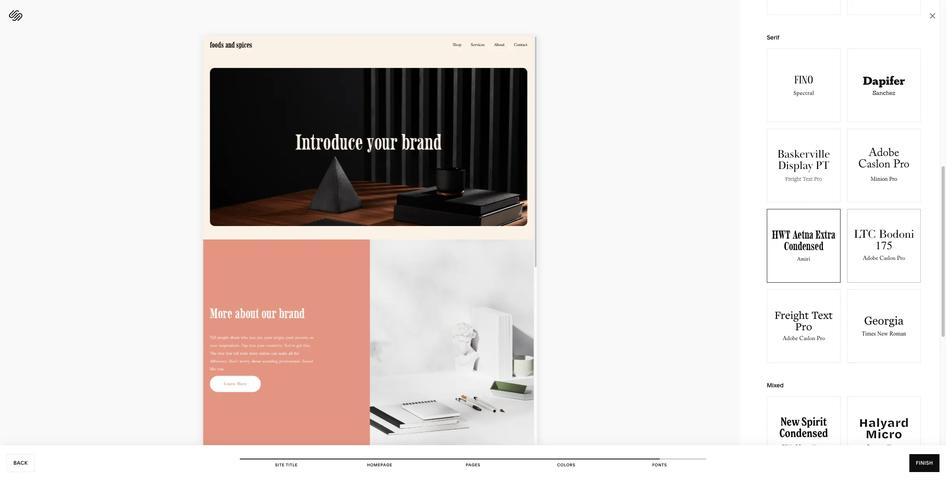 Task type: describe. For each thing, give the bounding box(es) containing it.
baskerville
[[778, 147, 831, 162]]

roman
[[890, 331, 907, 337]]

pages
[[466, 463, 481, 468]]

new inside new spirit condensed ibm plex mono
[[781, 415, 800, 429]]

title
[[286, 463, 298, 468]]

fonts
[[653, 463, 668, 468]]

halyard
[[860, 414, 910, 431]]

mono inside new spirit condensed ibm plex mono
[[813, 443, 827, 451]]

new inside georgia times new roman
[[878, 331, 889, 337]]

spirit
[[802, 415, 828, 429]]

sanchez
[[873, 89, 896, 97]]

adobe inside adobe caslon pro minion pro
[[869, 145, 900, 164]]

hwt aetna extra condensed amiri
[[773, 227, 836, 265]]

dapifer sanchez
[[864, 72, 906, 97]]

175
[[876, 239, 893, 253]]

freight inside 'baskerville display pt freight text pro'
[[786, 175, 802, 183]]

ltc
[[855, 228, 877, 241]]

serif
[[768, 34, 780, 41]]

display
[[779, 159, 814, 173]]

georgia
[[865, 314, 905, 327]]

ltc bodoni 175 adobe caslon pro
[[855, 228, 915, 264]]

back button
[[7, 455, 35, 472]]

hwt
[[773, 227, 791, 242]]

text inside freight text pro adobe caslon pro
[[812, 308, 834, 322]]

caslon inside adobe caslon pro minion pro
[[859, 156, 891, 176]]

halyard micro space mono
[[860, 414, 910, 451]]

plex
[[796, 443, 810, 451]]

finish
[[917, 460, 934, 466]]

amiri
[[798, 254, 811, 265]]

caslon for text
[[800, 335, 816, 344]]



Task type: vqa. For each thing, say whether or not it's contained in the screenshot.
Custom
no



Task type: locate. For each thing, give the bounding box(es) containing it.
pro inside ltc bodoni 175 adobe caslon pro
[[898, 254, 906, 264]]

site
[[275, 463, 285, 468]]

back
[[13, 460, 28, 466]]

homepage
[[367, 463, 393, 468]]

mono down micro
[[888, 443, 902, 451]]

mono inside halyard micro space mono
[[888, 443, 902, 451]]

2 mono from the left
[[888, 443, 902, 451]]

None checkbox
[[768, 49, 841, 122], [768, 129, 841, 202], [848, 129, 921, 202], [848, 210, 921, 283], [768, 397, 841, 470], [768, 49, 841, 122], [768, 129, 841, 202], [848, 129, 921, 202], [848, 210, 921, 283], [768, 397, 841, 470]]

1 mono from the left
[[813, 443, 827, 451]]

finish button
[[910, 455, 940, 472]]

condensed up plex
[[780, 426, 829, 441]]

pro
[[894, 156, 910, 176], [815, 175, 823, 183], [890, 175, 898, 183], [898, 254, 906, 264], [796, 319, 813, 334], [818, 335, 826, 344]]

new down georgia
[[878, 331, 889, 337]]

dapifer
[[864, 72, 906, 88]]

caslon
[[859, 156, 891, 176], [880, 254, 896, 264], [800, 335, 816, 344]]

spectral
[[794, 89, 815, 97]]

ibm
[[782, 443, 793, 451]]

freight text pro adobe caslon pro
[[775, 308, 834, 344]]

0 horizontal spatial mono
[[813, 443, 827, 451]]

freight inside freight text pro adobe caslon pro
[[775, 308, 810, 322]]

1 horizontal spatial new
[[878, 331, 889, 337]]

mixed
[[768, 382, 784, 389]]

0 vertical spatial new
[[878, 331, 889, 337]]

fino
[[795, 73, 814, 87]]

0 vertical spatial text
[[803, 175, 814, 183]]

aetna
[[793, 227, 814, 242]]

micro
[[866, 425, 903, 442]]

times
[[863, 331, 877, 337]]

site title
[[275, 463, 298, 468]]

georgia times new roman
[[863, 314, 907, 337]]

1 vertical spatial condensed
[[780, 426, 829, 441]]

condensed up amiri in the right bottom of the page
[[785, 239, 824, 254]]

0 vertical spatial caslon
[[859, 156, 891, 176]]

0 vertical spatial condensed
[[785, 239, 824, 254]]

mono
[[813, 443, 827, 451], [888, 443, 902, 451]]

1 vertical spatial new
[[781, 415, 800, 429]]

freight
[[786, 175, 802, 183], [775, 308, 810, 322]]

condensed inside hwt aetna extra condensed amiri
[[785, 239, 824, 254]]

adobe for bodoni
[[864, 254, 879, 264]]

new spirit condensed ibm plex mono
[[780, 415, 829, 451]]

pt
[[817, 159, 830, 173]]

1 vertical spatial text
[[812, 308, 834, 322]]

colors
[[558, 463, 576, 468]]

fino spectral
[[794, 73, 815, 97]]

new
[[878, 331, 889, 337], [781, 415, 800, 429]]

baskerville display pt freight text pro
[[778, 147, 831, 183]]

0 vertical spatial adobe
[[869, 145, 900, 164]]

2 vertical spatial adobe
[[783, 335, 799, 344]]

adobe inside ltc bodoni 175 adobe caslon pro
[[864, 254, 879, 264]]

adobe inside freight text pro adobe caslon pro
[[783, 335, 799, 344]]

condensed
[[785, 239, 824, 254], [780, 426, 829, 441]]

0 vertical spatial freight
[[786, 175, 802, 183]]

adobe
[[869, 145, 900, 164], [864, 254, 879, 264], [783, 335, 799, 344]]

new left the spirit
[[781, 415, 800, 429]]

space
[[867, 443, 885, 451]]

2 vertical spatial caslon
[[800, 335, 816, 344]]

text inside 'baskerville display pt freight text pro'
[[803, 175, 814, 183]]

caslon inside ltc bodoni 175 adobe caslon pro
[[880, 254, 896, 264]]

text
[[803, 175, 814, 183], [812, 308, 834, 322]]

adobe caslon pro minion pro
[[859, 145, 910, 183]]

pro inside 'baskerville display pt freight text pro'
[[815, 175, 823, 183]]

minion
[[871, 175, 889, 183]]

1 vertical spatial adobe
[[864, 254, 879, 264]]

bodoni
[[880, 228, 915, 241]]

None checkbox
[[768, 0, 841, 15], [848, 0, 921, 15], [848, 49, 921, 122], [768, 210, 841, 283], [768, 290, 841, 363], [848, 290, 921, 363], [848, 397, 921, 470], [768, 0, 841, 15], [848, 0, 921, 15], [848, 49, 921, 122], [768, 210, 841, 283], [768, 290, 841, 363], [848, 290, 921, 363], [848, 397, 921, 470]]

1 vertical spatial caslon
[[880, 254, 896, 264]]

adobe for text
[[783, 335, 799, 344]]

caslon inside freight text pro adobe caslon pro
[[800, 335, 816, 344]]

mono right plex
[[813, 443, 827, 451]]

0 horizontal spatial new
[[781, 415, 800, 429]]

1 vertical spatial freight
[[775, 308, 810, 322]]

extra
[[816, 227, 836, 242]]

1 horizontal spatial mono
[[888, 443, 902, 451]]

caslon for bodoni
[[880, 254, 896, 264]]



